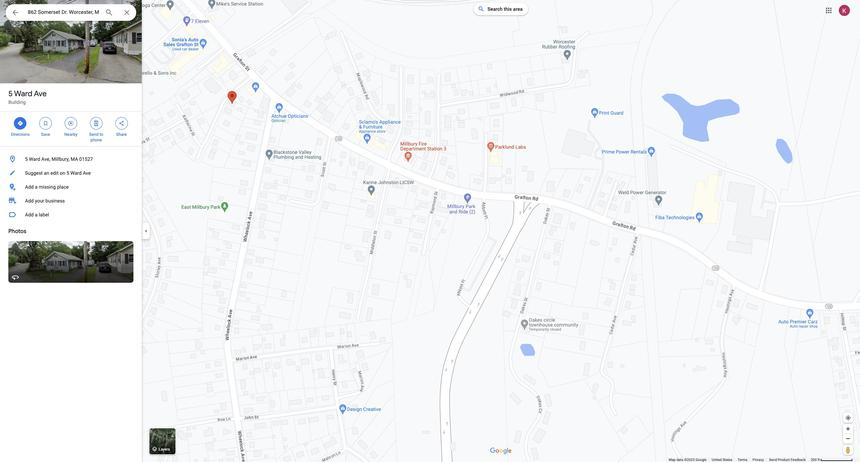 Task type: describe. For each thing, give the bounding box(es) containing it.

[[93, 120, 99, 127]]

map data ©2023 google
[[669, 458, 707, 462]]

save
[[41, 132, 50, 137]]

200
[[811, 458, 817, 462]]

a for label
[[35, 212, 38, 218]]

actions for 5 ward ave region
[[0, 112, 142, 146]]

to
[[100, 132, 103, 137]]

map
[[669, 458, 676, 462]]

search
[[488, 6, 503, 12]]

millbury,
[[52, 156, 69, 162]]

add for add your business
[[25, 198, 34, 204]]

place
[[57, 184, 69, 190]]

edit
[[50, 170, 59, 176]]

feedback
[[791, 458, 806, 462]]

footer inside google maps element
[[669, 458, 811, 462]]

suggest an edit on 5 ward ave button
[[0, 166, 142, 180]]

01527
[[79, 156, 93, 162]]

ma
[[71, 156, 78, 162]]


[[68, 120, 74, 127]]

©2023
[[684, 458, 695, 462]]

google account: kenny nguyen  
(kenny.nguyen@adept.ai) image
[[839, 5, 850, 16]]

show your location image
[[845, 415, 851, 421]]

862 Somerset Dr. Worcester, MA 01604 field
[[6, 4, 136, 21]]

5 ward ave, millbury, ma 01527 button
[[0, 152, 142, 166]]

your
[[35, 198, 44, 204]]

area
[[513, 6, 523, 12]]

200 ft
[[811, 458, 820, 462]]

ave inside button
[[83, 170, 91, 176]]

united states button
[[712, 458, 732, 462]]

ave inside 5 ward ave building
[[34, 89, 47, 99]]

none field inside 862 somerset dr. worcester, ma 01604 field
[[28, 8, 99, 16]]

ward inside button
[[70, 170, 82, 176]]

collapse side panel image
[[142, 227, 150, 235]]

share
[[116, 132, 127, 137]]

ave,
[[41, 156, 50, 162]]

zoom out image
[[845, 436, 851, 441]]

states
[[723, 458, 732, 462]]

an
[[44, 170, 49, 176]]

building
[[8, 99, 26, 105]]

suggest an edit on 5 ward ave
[[25, 170, 91, 176]]

business
[[45, 198, 65, 204]]

ward for ave
[[14, 89, 32, 99]]

add for add a label
[[25, 212, 34, 218]]

united
[[712, 458, 722, 462]]

send for send to phone
[[89, 132, 98, 137]]

5 for ave
[[8, 89, 13, 99]]

privacy
[[753, 458, 764, 462]]



Task type: locate. For each thing, give the bounding box(es) containing it.
5 inside button
[[66, 170, 69, 176]]

a
[[35, 184, 38, 190], [35, 212, 38, 218]]

5 ward ave building
[[8, 89, 47, 105]]

footer
[[669, 458, 811, 462]]

ward inside 5 ward ave building
[[14, 89, 32, 99]]

5 for ave,
[[25, 156, 28, 162]]

add a label
[[25, 212, 49, 218]]

add a missing place
[[25, 184, 69, 190]]

photos
[[8, 228, 26, 235]]

label
[[39, 212, 49, 218]]

terms button
[[738, 458, 747, 462]]

zoom in image
[[845, 426, 851, 432]]

ward left ave,
[[29, 156, 40, 162]]

search this area button
[[474, 3, 528, 15]]

send inside send to phone
[[89, 132, 98, 137]]

0 vertical spatial ave
[[34, 89, 47, 99]]

ave down the 01527
[[83, 170, 91, 176]]

1 vertical spatial 5
[[25, 156, 28, 162]]

google
[[696, 458, 707, 462]]

2 a from the top
[[35, 212, 38, 218]]

nearby
[[64, 132, 77, 137]]

ward right on
[[70, 170, 82, 176]]

1 add from the top
[[25, 184, 34, 190]]

this
[[504, 6, 512, 12]]

send left product
[[769, 458, 777, 462]]

1 vertical spatial add
[[25, 198, 34, 204]]

united states
[[712, 458, 732, 462]]

send product feedback
[[769, 458, 806, 462]]

5 ward ave, millbury, ma 01527
[[25, 156, 93, 162]]

add down the suggest
[[25, 184, 34, 190]]

2 add from the top
[[25, 198, 34, 204]]

None field
[[28, 8, 99, 16]]

5 right on
[[66, 170, 69, 176]]

add your business link
[[0, 194, 142, 208]]

0 vertical spatial send
[[89, 132, 98, 137]]

ft
[[818, 458, 820, 462]]

ave up 
[[34, 89, 47, 99]]

2 horizontal spatial 5
[[66, 170, 69, 176]]

5 up the suggest
[[25, 156, 28, 162]]

send up phone
[[89, 132, 98, 137]]

add left "your"
[[25, 198, 34, 204]]

5 inside 5 ward ave building
[[8, 89, 13, 99]]

2 vertical spatial ward
[[70, 170, 82, 176]]

200 ft button
[[811, 458, 853, 462]]


[[17, 120, 23, 127]]

a left label
[[35, 212, 38, 218]]

ave
[[34, 89, 47, 99], [83, 170, 91, 176]]

0 vertical spatial a
[[35, 184, 38, 190]]

a left missing
[[35, 184, 38, 190]]


[[42, 120, 49, 127]]

5 up building
[[8, 89, 13, 99]]

send
[[89, 132, 98, 137], [769, 458, 777, 462]]

send to phone
[[89, 132, 103, 142]]

ward up building
[[14, 89, 32, 99]]

1 vertical spatial ward
[[29, 156, 40, 162]]

product
[[778, 458, 790, 462]]

1 horizontal spatial 5
[[25, 156, 28, 162]]

0 horizontal spatial ave
[[34, 89, 47, 99]]

2 vertical spatial add
[[25, 212, 34, 218]]

privacy button
[[753, 458, 764, 462]]

 button
[[6, 4, 25, 22]]

1 horizontal spatial send
[[769, 458, 777, 462]]

add left label
[[25, 212, 34, 218]]

ward inside button
[[29, 156, 40, 162]]

send product feedback button
[[769, 458, 806, 462]]

google maps element
[[0, 0, 860, 462]]

add your business
[[25, 198, 65, 204]]

on
[[60, 170, 65, 176]]

1 a from the top
[[35, 184, 38, 190]]

add for add a missing place
[[25, 184, 34, 190]]

2 vertical spatial 5
[[66, 170, 69, 176]]

missing
[[39, 184, 56, 190]]

suggest
[[25, 170, 43, 176]]

send inside "send product feedback" button
[[769, 458, 777, 462]]


[[118, 120, 125, 127]]

1 vertical spatial ave
[[83, 170, 91, 176]]

terms
[[738, 458, 747, 462]]

5
[[8, 89, 13, 99], [25, 156, 28, 162], [66, 170, 69, 176]]

footer containing map data ©2023 google
[[669, 458, 811, 462]]

0 vertical spatial ward
[[14, 89, 32, 99]]

0 vertical spatial add
[[25, 184, 34, 190]]

0 vertical spatial 5
[[8, 89, 13, 99]]

a for missing
[[35, 184, 38, 190]]

data
[[676, 458, 683, 462]]

a inside add a missing place button
[[35, 184, 38, 190]]

5 inside button
[[25, 156, 28, 162]]

add a missing place button
[[0, 180, 142, 194]]

1 vertical spatial send
[[769, 458, 777, 462]]

send for send product feedback
[[769, 458, 777, 462]]

phone
[[90, 138, 102, 142]]

0 horizontal spatial 5
[[8, 89, 13, 99]]

a inside add a label button
[[35, 212, 38, 218]]

add
[[25, 184, 34, 190], [25, 198, 34, 204], [25, 212, 34, 218]]

add a label button
[[0, 208, 142, 222]]

show street view coverage image
[[843, 445, 853, 455]]

0 horizontal spatial send
[[89, 132, 98, 137]]

directions
[[11, 132, 30, 137]]

5 ward ave main content
[[0, 0, 142, 462]]

ward
[[14, 89, 32, 99], [29, 156, 40, 162], [70, 170, 82, 176]]

1 horizontal spatial ave
[[83, 170, 91, 176]]

1 vertical spatial a
[[35, 212, 38, 218]]

ward for ave,
[[29, 156, 40, 162]]

3 add from the top
[[25, 212, 34, 218]]


[[11, 8, 19, 17]]

search this area
[[488, 6, 523, 12]]

layers
[[159, 447, 170, 452]]

 search field
[[6, 4, 136, 22]]



Task type: vqa. For each thing, say whether or not it's contained in the screenshot.
Send Product Feedback's Send
yes



